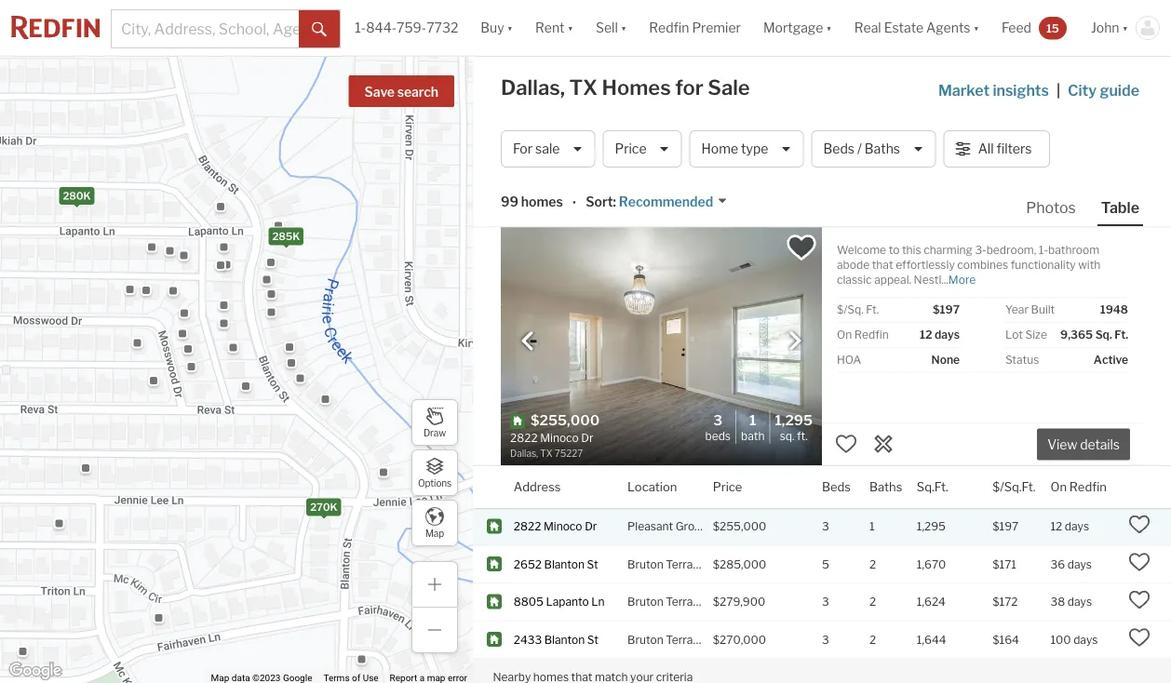 Task type: locate. For each thing, give the bounding box(es) containing it.
1,295 up 1,670
[[917, 520, 946, 533]]

$164
[[993, 633, 1020, 647]]

0 vertical spatial sq.
[[1096, 328, 1113, 342]]

hoa
[[837, 353, 862, 367]]

days for $164
[[1074, 633, 1098, 647]]

$197 up $171
[[993, 520, 1019, 533]]

0 vertical spatial st
[[587, 558, 598, 571]]

▾ right buy
[[507, 20, 513, 36]]

1 st from the top
[[587, 558, 598, 571]]

▾ right rent
[[568, 20, 574, 36]]

1 vertical spatial 2
[[870, 595, 876, 609]]

3
[[714, 411, 723, 428], [822, 520, 829, 533], [822, 595, 829, 609], [822, 633, 829, 647]]

1 vertical spatial 12
[[1051, 520, 1063, 533]]

0 horizontal spatial 12
[[920, 328, 933, 342]]

0 horizontal spatial favorite this home image
[[835, 433, 858, 455]]

$197
[[933, 303, 960, 317], [993, 520, 1019, 533]]

table
[[1101, 198, 1140, 217]]

st
[[587, 558, 598, 571], [587, 633, 599, 647]]

12 up 36
[[1051, 520, 1063, 533]]

real estate agents ▾
[[855, 20, 980, 36]]

0 vertical spatial 2
[[870, 558, 876, 571]]

tx
[[569, 75, 598, 100]]

location button
[[628, 467, 677, 508]]

1 vertical spatial baths
[[870, 480, 903, 494]]

bruton terrace $270,000
[[628, 633, 766, 647]]

2 left 1,644
[[870, 633, 876, 647]]

map region
[[0, 0, 482, 683]]

days
[[935, 328, 960, 342], [1065, 520, 1090, 533], [1068, 558, 1092, 571], [1068, 595, 1092, 609], [1074, 633, 1098, 647]]

days up 36 days
[[1065, 520, 1090, 533]]

photo of 2822 minoco dr, dallas, tx 75227 image
[[501, 227, 822, 466]]

2 blanton from the top
[[544, 633, 585, 647]]

price up : at the right of page
[[615, 141, 647, 157]]

beds inside button
[[824, 141, 855, 157]]

days right 36
[[1068, 558, 1092, 571]]

0 horizontal spatial price
[[615, 141, 647, 157]]

/
[[858, 141, 862, 157]]

1 vertical spatial price
[[713, 480, 743, 494]]

sq. for 9,365
[[1096, 328, 1113, 342]]

1 horizontal spatial 1
[[870, 520, 875, 533]]

2 for 1,624
[[870, 595, 876, 609]]

redfin down view details
[[1070, 480, 1107, 494]]

mortgage ▾ button
[[763, 0, 832, 56]]

0 horizontal spatial redfin
[[649, 20, 689, 36]]

1 vertical spatial bruton
[[628, 595, 664, 609]]

baths right /
[[865, 141, 900, 157]]

1 vertical spatial ft.
[[1115, 328, 1129, 342]]

2 vertical spatial beds
[[822, 480, 851, 494]]

city guide link
[[1068, 79, 1144, 101]]

search
[[397, 84, 439, 100]]

3 2 from the top
[[870, 633, 876, 647]]

heading
[[510, 411, 662, 461]]

99
[[501, 194, 519, 210]]

baths
[[865, 141, 900, 157], [870, 480, 903, 494]]

1- right submit search icon
[[355, 20, 366, 36]]

0 horizontal spatial $197
[[933, 303, 960, 317]]

buy
[[481, 20, 504, 36]]

days right 100
[[1074, 633, 1098, 647]]

$/sq.
[[837, 303, 864, 317]]

2652 blanton st link
[[514, 557, 611, 572]]

for
[[513, 141, 533, 157]]

1,295 for 1,295
[[917, 520, 946, 533]]

st for 2652 blanton st
[[587, 558, 598, 571]]

12 days up 36 days
[[1051, 520, 1090, 533]]

9,365
[[1061, 328, 1093, 342]]

2 vertical spatial ft.
[[797, 430, 808, 443]]

1 vertical spatial on redfin
[[1051, 480, 1107, 494]]

price up $255,000
[[713, 480, 743, 494]]

1 horizontal spatial redfin
[[855, 328, 889, 342]]

1 horizontal spatial $197
[[993, 520, 1019, 533]]

days right 38
[[1068, 595, 1092, 609]]

days for $172
[[1068, 595, 1092, 609]]

on inside on redfin button
[[1051, 480, 1067, 494]]

blanton right 2433
[[544, 633, 585, 647]]

1 vertical spatial 1
[[870, 520, 875, 533]]

save
[[365, 84, 395, 100]]

charming
[[924, 244, 973, 257]]

favorite this home image for 38 days
[[1129, 589, 1151, 611]]

dr
[[585, 520, 597, 533]]

terrace left #9
[[666, 595, 706, 609]]

1,295 right 1 bath
[[775, 411, 813, 428]]

blanton
[[544, 558, 585, 571], [544, 633, 585, 647]]

beds left bath
[[705, 430, 731, 443]]

address
[[514, 480, 561, 494]]

1 inside 1 bath
[[750, 411, 757, 428]]

map button
[[412, 500, 458, 547]]

price button up $255,000
[[713, 467, 743, 508]]

blanton for 2652
[[544, 558, 585, 571]]

1 bruton from the top
[[628, 558, 664, 571]]

0 vertical spatial 1,295
[[775, 411, 813, 428]]

bruton down bruton terrace #9 $279,900
[[628, 633, 664, 647]]

price button up recommended
[[603, 130, 682, 168]]

6 ▾ from the left
[[1123, 20, 1129, 36]]

lapanto
[[546, 595, 589, 609]]

0 vertical spatial 1
[[750, 411, 757, 428]]

0 vertical spatial terrace
[[666, 558, 706, 571]]

1 blanton from the top
[[544, 558, 585, 571]]

on down view
[[1051, 480, 1067, 494]]

2 vertical spatial bruton
[[628, 633, 664, 647]]

terrace for #9
[[666, 595, 706, 609]]

0 vertical spatial baths
[[865, 141, 900, 157]]

ft. inside the 1,295 sq. ft.
[[797, 430, 808, 443]]

on redfin down view details
[[1051, 480, 1107, 494]]

details
[[1080, 437, 1120, 453]]

favorite this home image right 100 days
[[1129, 627, 1151, 649]]

▾ right the john
[[1123, 20, 1129, 36]]

2 right "5"
[[870, 558, 876, 571]]

1,295 for 1,295 sq. ft.
[[775, 411, 813, 428]]

1 horizontal spatial sq.
[[1096, 328, 1113, 342]]

price inside button
[[615, 141, 647, 157]]

2 vertical spatial redfin
[[1070, 480, 1107, 494]]

2 st from the top
[[587, 633, 599, 647]]

2 terrace from the top
[[666, 595, 706, 609]]

premier
[[692, 20, 741, 36]]

2 horizontal spatial redfin
[[1070, 480, 1107, 494]]

that
[[872, 258, 894, 272]]

3 beds
[[705, 411, 731, 443]]

sq. up active
[[1096, 328, 1113, 342]]

real
[[855, 20, 882, 36]]

beds left /
[[824, 141, 855, 157]]

all
[[978, 141, 994, 157]]

0 horizontal spatial 1
[[750, 411, 757, 428]]

1 vertical spatial terrace
[[666, 595, 706, 609]]

2 horizontal spatial ft.
[[1115, 328, 1129, 342]]

sq. right bath
[[780, 430, 795, 443]]

1 2 from the top
[[870, 558, 876, 571]]

on up hoa
[[837, 328, 852, 342]]

bruton
[[628, 558, 664, 571], [628, 595, 664, 609], [628, 633, 664, 647]]

sq. for 1,295
[[780, 430, 795, 443]]

favorite this home image right 38 days
[[1129, 589, 1151, 611]]

agents
[[927, 20, 971, 36]]

real estate agents ▾ link
[[855, 0, 980, 56]]

ft. right $/sq.
[[866, 303, 879, 317]]

3 for $270,000
[[822, 633, 829, 647]]

8805 lapanto ln
[[514, 595, 605, 609]]

2 vertical spatial terrace
[[666, 633, 706, 647]]

3 favorite this home image from the top
[[1129, 627, 1151, 649]]

days for $171
[[1068, 558, 1092, 571]]

favorite button image
[[786, 232, 818, 264]]

1 horizontal spatial ft.
[[866, 303, 879, 317]]

favorite this home image right 36 days
[[1129, 551, 1151, 574]]

0 vertical spatial price button
[[603, 130, 682, 168]]

draw button
[[412, 399, 458, 446]]

1,670
[[917, 558, 946, 571]]

beds
[[824, 141, 855, 157], [705, 430, 731, 443], [822, 480, 851, 494]]

1 favorite this home image from the top
[[1129, 551, 1151, 574]]

1- up functionality
[[1039, 244, 1049, 257]]

this
[[902, 244, 922, 257]]

1 vertical spatial on
[[1051, 480, 1067, 494]]

2 ▾ from the left
[[568, 20, 574, 36]]

favorite this home image
[[1129, 551, 1151, 574], [1129, 589, 1151, 611], [1129, 627, 1151, 649]]

redfin left premier
[[649, 20, 689, 36]]

12 up none
[[920, 328, 933, 342]]

favorite this home image for 36 days
[[1129, 551, 1151, 574]]

0 vertical spatial bruton
[[628, 558, 664, 571]]

▾ for john ▾
[[1123, 20, 1129, 36]]

3 terrace from the top
[[666, 633, 706, 647]]

sq. inside the 1,295 sq. ft.
[[780, 430, 795, 443]]

0 horizontal spatial on
[[837, 328, 852, 342]]

▾ right sell
[[621, 20, 627, 36]]

blanton right "2652"
[[544, 558, 585, 571]]

0 vertical spatial on redfin
[[837, 328, 889, 342]]

1-844-759-7732
[[355, 20, 458, 36]]

recommended button
[[616, 193, 728, 211]]

▾ right mortgage
[[826, 20, 832, 36]]

0 horizontal spatial ft.
[[797, 430, 808, 443]]

1 ▾ from the left
[[507, 20, 513, 36]]

1 vertical spatial st
[[587, 633, 599, 647]]

1 horizontal spatial 12
[[1051, 520, 1063, 533]]

1 down baths button
[[870, 520, 875, 533]]

36 days
[[1051, 558, 1092, 571]]

0 horizontal spatial 12 days
[[920, 328, 960, 342]]

3 ▾ from the left
[[621, 20, 627, 36]]

bathroom
[[1048, 244, 1100, 257]]

0 horizontal spatial 1,295
[[775, 411, 813, 428]]

1 horizontal spatial on
[[1051, 480, 1067, 494]]

▾ right agents
[[974, 20, 980, 36]]

2 2 from the top
[[870, 595, 876, 609]]

view
[[1048, 437, 1078, 453]]

1 vertical spatial 1,295
[[917, 520, 946, 533]]

•
[[573, 195, 577, 211]]

bruton for bruton terrace $285,000
[[628, 558, 664, 571]]

ft. down "1948"
[[1115, 328, 1129, 342]]

1,295 sq. ft.
[[775, 411, 813, 443]]

home
[[702, 141, 738, 157]]

0 vertical spatial 12
[[920, 328, 933, 342]]

2 favorite this home image from the top
[[1129, 589, 1151, 611]]

1 horizontal spatial on redfin
[[1051, 480, 1107, 494]]

2 vertical spatial 2
[[870, 633, 876, 647]]

1 vertical spatial favorite this home image
[[1129, 589, 1151, 611]]

terrace down grove
[[666, 558, 706, 571]]

sell ▾ button
[[596, 0, 627, 56]]

price button
[[603, 130, 682, 168], [713, 467, 743, 508]]

1 vertical spatial blanton
[[544, 633, 585, 647]]

on redfin down the $/sq. ft.
[[837, 328, 889, 342]]

0 vertical spatial redfin
[[649, 20, 689, 36]]

terrace down bruton terrace #9 $279,900
[[666, 633, 706, 647]]

2
[[870, 558, 876, 571], [870, 595, 876, 609], [870, 633, 876, 647]]

1 vertical spatial beds
[[705, 430, 731, 443]]

1 vertical spatial sq.
[[780, 430, 795, 443]]

1 vertical spatial 1-
[[1039, 244, 1049, 257]]

options button
[[412, 450, 458, 496]]

$171
[[993, 558, 1017, 571]]

st down ln
[[587, 633, 599, 647]]

photos
[[1026, 198, 1076, 217]]

1 vertical spatial $197
[[993, 520, 1019, 533]]

rent ▾
[[535, 20, 574, 36]]

none
[[932, 353, 960, 367]]

redfin inside button
[[649, 20, 689, 36]]

st down dr
[[587, 558, 598, 571]]

1 vertical spatial favorite this home image
[[1129, 514, 1151, 536]]

$/sq.ft. button
[[993, 467, 1036, 508]]

3 bruton from the top
[[628, 633, 664, 647]]

beds / baths button
[[812, 130, 936, 168]]

functionality
[[1011, 258, 1076, 272]]

beds button
[[822, 467, 851, 508]]

baths down x-out this home image
[[870, 480, 903, 494]]

effortlessly
[[896, 258, 955, 272]]

0 vertical spatial price
[[615, 141, 647, 157]]

price
[[615, 141, 647, 157], [713, 480, 743, 494]]

0 vertical spatial favorite this home image
[[1129, 551, 1151, 574]]

▾ for buy ▾
[[507, 20, 513, 36]]

bedroom,
[[987, 244, 1037, 257]]

terrace for $270,000
[[666, 633, 706, 647]]

0 vertical spatial blanton
[[544, 558, 585, 571]]

1 horizontal spatial 1,295
[[917, 520, 946, 533]]

1 horizontal spatial 1-
[[1039, 244, 1049, 257]]

redfin down the $/sq. ft.
[[855, 328, 889, 342]]

1 horizontal spatial favorite this home image
[[1129, 514, 1151, 536]]

0 vertical spatial beds
[[824, 141, 855, 157]]

2 left 1,624
[[870, 595, 876, 609]]

$197 down nestl...
[[933, 303, 960, 317]]

3-
[[975, 244, 987, 257]]

1- inside welcome to this charming 3-bedroom, 1-bathroom abode that effortlessly combines functionality with classic appeal. nestl...
[[1039, 244, 1049, 257]]

bruton right ln
[[628, 595, 664, 609]]

▾ for mortgage ▾
[[826, 20, 832, 36]]

0 horizontal spatial sq.
[[780, 430, 795, 443]]

beds left baths button
[[822, 480, 851, 494]]

market
[[939, 81, 990, 99]]

844-
[[366, 20, 397, 36]]

view details
[[1048, 437, 1120, 453]]

1 vertical spatial redfin
[[855, 328, 889, 342]]

bruton down pleasant
[[628, 558, 664, 571]]

ft. right bath
[[797, 430, 808, 443]]

2 bruton from the top
[[628, 595, 664, 609]]

#9
[[708, 595, 722, 609]]

▾ for sell ▾
[[621, 20, 627, 36]]

759-
[[397, 20, 427, 36]]

redfin inside button
[[1070, 480, 1107, 494]]

1 vertical spatial price button
[[713, 467, 743, 508]]

classic
[[837, 273, 872, 287]]

dallas,
[[501, 75, 565, 100]]

ln
[[592, 595, 605, 609]]

terrace for $285,000
[[666, 558, 706, 571]]

welcome to this charming 3-bedroom, 1-bathroom abode that effortlessly combines functionality with classic appeal. nestl...
[[837, 244, 1101, 287]]

1 up bath
[[750, 411, 757, 428]]

bruton terrace $285,000
[[628, 558, 767, 571]]

favorite this home image
[[835, 433, 858, 455], [1129, 514, 1151, 536]]

0 vertical spatial 1-
[[355, 20, 366, 36]]

2822 minoco dr
[[514, 520, 597, 533]]

1 terrace from the top
[[666, 558, 706, 571]]

12 days up none
[[920, 328, 960, 342]]

2 vertical spatial favorite this home image
[[1129, 627, 1151, 649]]

5
[[822, 558, 829, 571]]

4 ▾ from the left
[[826, 20, 832, 36]]

on redfin button
[[1051, 467, 1107, 508]]

homes
[[602, 75, 671, 100]]

days up none
[[935, 328, 960, 342]]

ft. for 9,365
[[1115, 328, 1129, 342]]

1 vertical spatial 12 days
[[1051, 520, 1090, 533]]



Task type: describe. For each thing, give the bounding box(es) containing it.
0 horizontal spatial on redfin
[[837, 328, 889, 342]]

save search
[[365, 84, 439, 100]]

type
[[741, 141, 769, 157]]

nestl...
[[914, 273, 949, 287]]

280k
[[63, 190, 91, 202]]

baths button
[[870, 467, 903, 508]]

real estate agents ▾ button
[[843, 0, 991, 56]]

$285,000
[[713, 558, 767, 571]]

recommended
[[619, 194, 713, 210]]

0 vertical spatial 12 days
[[920, 328, 960, 342]]

2433 blanton st link
[[514, 632, 611, 648]]

1,644
[[917, 633, 947, 647]]

2433 blanton st
[[514, 633, 599, 647]]

2433
[[514, 633, 542, 647]]

grove
[[676, 520, 707, 533]]

submit search image
[[312, 22, 327, 37]]

st for 2433 blanton st
[[587, 633, 599, 647]]

abode
[[837, 258, 870, 272]]

buy ▾ button
[[470, 0, 524, 56]]

3 for $279,900
[[822, 595, 829, 609]]

2 for 1,670
[[870, 558, 876, 571]]

2652
[[514, 558, 542, 571]]

8805
[[514, 595, 544, 609]]

market insights | city guide
[[939, 81, 1140, 99]]

mortgage
[[763, 20, 823, 36]]

mortgage ▾
[[763, 20, 832, 36]]

draw
[[424, 428, 446, 439]]

9,365 sq. ft.
[[1061, 328, 1129, 342]]

$172
[[993, 595, 1018, 609]]

beds for beds button
[[822, 480, 851, 494]]

2822
[[514, 520, 541, 533]]

pleasant grove $255,000
[[628, 520, 767, 533]]

sq.ft. button
[[917, 467, 949, 508]]

home type button
[[690, 130, 804, 168]]

lot size
[[1006, 328, 1047, 342]]

0 vertical spatial ft.
[[866, 303, 879, 317]]

$270,000
[[713, 633, 766, 647]]

ft. for 1,295
[[797, 430, 808, 443]]

3 inside '3 beds'
[[714, 411, 723, 428]]

270k
[[310, 501, 338, 513]]

address button
[[514, 467, 561, 508]]

lot
[[1006, 328, 1023, 342]]

appeal.
[[875, 273, 912, 287]]

0 vertical spatial $197
[[933, 303, 960, 317]]

1 for 1
[[870, 520, 875, 533]]

more
[[949, 273, 976, 287]]

bath
[[741, 430, 765, 443]]

john ▾
[[1091, 20, 1129, 36]]

blanton for 2433
[[544, 633, 585, 647]]

dallas, tx homes for sale
[[501, 75, 750, 100]]

sq.ft.
[[917, 480, 949, 494]]

2822 minoco dr link
[[514, 519, 611, 534]]

36
[[1051, 558, 1065, 571]]

favorite this home image for 100 days
[[1129, 627, 1151, 649]]

15
[[1047, 21, 1060, 35]]

buy ▾ button
[[481, 0, 513, 56]]

sell ▾ button
[[585, 0, 638, 56]]

1 horizontal spatial 12 days
[[1051, 520, 1090, 533]]

0 vertical spatial favorite this home image
[[835, 433, 858, 455]]

previous button image
[[519, 332, 537, 351]]

285k
[[272, 230, 300, 242]]

favorite button checkbox
[[786, 232, 818, 264]]

sale
[[535, 141, 560, 157]]

5 ▾ from the left
[[974, 20, 980, 36]]

next button image
[[786, 332, 805, 351]]

38
[[1051, 595, 1065, 609]]

1,624
[[917, 595, 946, 609]]

0 horizontal spatial 1-
[[355, 20, 366, 36]]

all filters
[[978, 141, 1032, 157]]

$/sq.ft.
[[993, 480, 1036, 494]]

google image
[[5, 659, 66, 683]]

insights
[[993, 81, 1049, 99]]

photos button
[[1023, 197, 1098, 224]]

sort :
[[586, 194, 616, 210]]

year
[[1006, 303, 1029, 317]]

0 vertical spatial on
[[837, 328, 852, 342]]

city
[[1068, 81, 1097, 99]]

1 horizontal spatial price
[[713, 480, 743, 494]]

year built
[[1006, 303, 1055, 317]]

filters
[[997, 141, 1032, 157]]

bruton for bruton terrace $270,000
[[628, 633, 664, 647]]

baths inside button
[[865, 141, 900, 157]]

100
[[1051, 633, 1071, 647]]

sale
[[708, 75, 750, 100]]

▾ for rent ▾
[[568, 20, 574, 36]]

view details button
[[1037, 429, 1130, 460]]

City, Address, School, Agent, ZIP search field
[[112, 10, 299, 47]]

38 days
[[1051, 595, 1092, 609]]

sell ▾
[[596, 20, 627, 36]]

beds for beds / baths
[[824, 141, 855, 157]]

1 for 1 bath
[[750, 411, 757, 428]]

bruton terrace #9 $279,900
[[628, 595, 766, 609]]

redfin premier
[[649, 20, 741, 36]]

active
[[1094, 353, 1129, 367]]

all filters button
[[944, 130, 1050, 168]]

99 homes •
[[501, 194, 577, 211]]

x-out this home image
[[873, 433, 895, 455]]

market insights link
[[939, 61, 1049, 101]]

0 horizontal spatial price button
[[603, 130, 682, 168]]

minoco
[[544, 520, 583, 533]]

guide
[[1100, 81, 1140, 99]]

8805 lapanto ln link
[[514, 594, 611, 610]]

rent
[[535, 20, 565, 36]]

estate
[[884, 20, 924, 36]]

1 horizontal spatial price button
[[713, 467, 743, 508]]

3 for $255,000
[[822, 520, 829, 533]]

map
[[425, 528, 444, 539]]

table button
[[1098, 197, 1144, 226]]

view details link
[[1037, 426, 1130, 460]]

bruton for bruton terrace #9 $279,900
[[628, 595, 664, 609]]

days for $197
[[1065, 520, 1090, 533]]

feed
[[1002, 20, 1032, 36]]

2 for 1,644
[[870, 633, 876, 647]]



Task type: vqa. For each thing, say whether or not it's contained in the screenshot.


